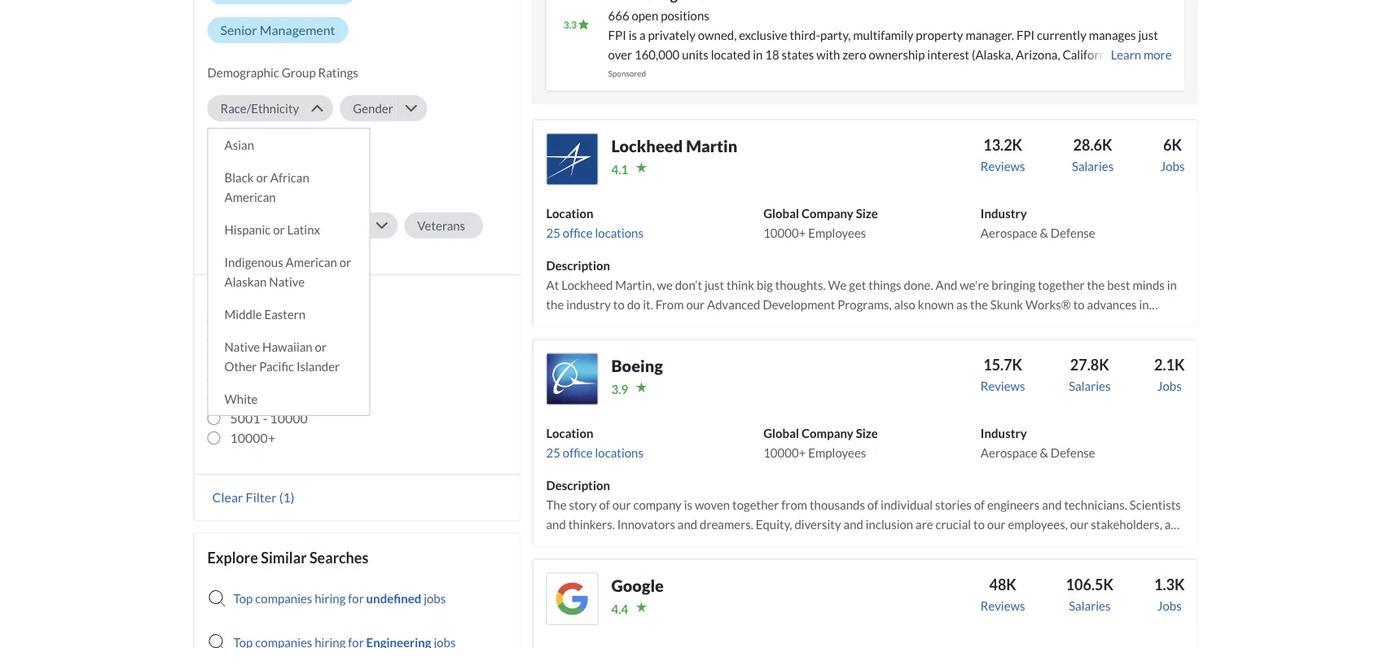 Task type: describe. For each thing, give the bounding box(es) containing it.
meet
[[1037, 317, 1064, 331]]

senior management button
[[207, 17, 348, 43]]

group
[[282, 65, 316, 80]]

1 vertical spatial size
[[318, 291, 345, 309]]

islander
[[297, 359, 340, 374]]

adapting,
[[717, 317, 766, 331]]

management
[[260, 22, 335, 38]]

1000
[[262, 372, 293, 387]]

native hawaiian or other pacific islander
[[225, 340, 340, 374]]

0 horizontal spatial in
[[1140, 297, 1150, 312]]

bringing
[[992, 278, 1036, 292]]

666
[[608, 8, 630, 23]]

indigenous american or alaskan native
[[225, 255, 351, 289]]

51
[[230, 332, 245, 348]]

positions
[[661, 8, 710, 23]]

the skunk
[[971, 297, 1024, 312]]

quick
[[969, 336, 998, 351]]

13.2k
[[984, 136, 1023, 154]]

201 - 500
[[230, 352, 285, 368]]

and
[[869, 317, 888, 331]]

senior
[[220, 22, 257, 38]]

you're
[[722, 336, 755, 351]]

industry for lockheed martin
[[981, 206, 1027, 221]]

defense for boeing
[[1051, 446, 1096, 460]]

2.1k
[[1155, 356, 1185, 374]]

4.4
[[612, 602, 629, 617]]

hawaiian
[[263, 340, 313, 354]]

we
[[657, 278, 673, 292]]

25 for boeing
[[546, 446, 561, 460]]

6k
[[1164, 136, 1183, 154]]

similar
[[261, 549, 307, 567]]

salaries for lockheed martin
[[1072, 159, 1114, 173]]

3.9
[[612, 382, 629, 397]]

to left solve
[[791, 336, 802, 351]]

aerospace for boeing
[[981, 446, 1038, 460]]

- for 201
[[255, 352, 260, 368]]

companies
[[255, 592, 312, 606]]

martin
[[686, 137, 738, 156]]

28.6k salaries
[[1072, 136, 1114, 173]]

out.
[[1097, 336, 1118, 351]]

for
[[348, 592, 364, 606]]

- for 1
[[240, 313, 245, 329]]

eastern
[[264, 307, 306, 322]]

native inside native hawaiian or other pacific islander
[[225, 340, 260, 354]]

clear
[[212, 490, 243, 506]]

face.
[[684, 336, 709, 351]]

programs,
[[838, 297, 892, 312]]

together
[[1038, 278, 1085, 292]]

5001
[[230, 411, 260, 427]]

- for 51
[[248, 332, 252, 348]]

& for boeing
[[1040, 446, 1049, 460]]

clear filter (1) button
[[207, 489, 300, 506]]

1 always from the left
[[678, 317, 714, 331]]

thoughts.
[[776, 278, 826, 292]]

& for lockheed martin
[[1040, 226, 1049, 240]]

latinx
[[287, 222, 320, 237]]

aerospace for lockheed martin
[[981, 226, 1038, 240]]

1 horizontal spatial in
[[1168, 278, 1177, 292]]

27.8k
[[1071, 356, 1110, 374]]

african
[[270, 170, 310, 185]]

that
[[887, 336, 909, 351]]

or for black
[[256, 170, 268, 185]]

advances
[[1088, 297, 1137, 312]]

10000+ for lockheed martin
[[764, 226, 806, 240]]

demographic group ratings
[[207, 65, 358, 80]]

or for parent
[[259, 218, 271, 233]]

top
[[233, 592, 253, 606]]

office for lockheed martin
[[563, 226, 593, 240]]

ratings
[[318, 65, 358, 80]]

global company size 10000+ employees for boeing
[[764, 426, 878, 460]]

666 open positions
[[608, 8, 710, 23]]

we
[[828, 278, 847, 292]]

1001 - 5000
[[230, 391, 300, 407]]

global for boeing
[[764, 426, 800, 441]]

jobs for boeing
[[1158, 379, 1182, 393]]

learn
[[1111, 47, 1142, 62]]

0 vertical spatial we're
[[960, 278, 990, 292]]

as
[[957, 297, 968, 312]]

energy,
[[605, 317, 644, 331]]

from
[[656, 297, 684, 312]]

location for boeing
[[546, 426, 594, 441]]

martin,
[[615, 278, 655, 292]]

of
[[1121, 317, 1132, 331]]

employees for lockheed martin
[[809, 226, 867, 240]]

race/ethnicity
[[220, 101, 299, 116]]

best
[[1108, 278, 1131, 292]]

innovating,
[[807, 317, 866, 331]]

google image
[[546, 574, 599, 626]]

501 - 1000
[[230, 372, 293, 387]]

15.7k
[[984, 356, 1023, 374]]

- for 501
[[255, 372, 260, 387]]

to up answers,
[[1023, 317, 1034, 331]]

description at lockheed martin, we don't just think big thoughts. we get things done.    and we're bringing together the best minds in the industry to do it.    from our advanced development programs, also known as the skunk works® to advances in renewable energy, we're always adapting, always innovating, and always figuring out ways to meet the needs of the real challenges our customers face.     if you're ready to solve problems that don't have quick answers,  check us out.
[[546, 258, 1177, 351]]

if
[[711, 336, 719, 351]]

200
[[255, 332, 278, 348]]

- for 1001
[[263, 391, 268, 407]]

- for 5001
[[263, 411, 268, 427]]

2 always from the left
[[768, 317, 805, 331]]

real
[[1154, 317, 1175, 331]]

501
[[230, 372, 253, 387]]

global company size 10000+ employees for lockheed martin
[[764, 206, 878, 240]]

with
[[260, 179, 283, 194]]

global company size
[[207, 291, 345, 309]]

to down together
[[1074, 297, 1085, 312]]

27.8k salaries
[[1069, 356, 1111, 393]]

and
[[936, 278, 958, 292]]

the left best
[[1088, 278, 1105, 292]]

1 vertical spatial company
[[253, 291, 316, 309]]

people with disabilities
[[220, 179, 345, 194]]

106.5k salaries
[[1066, 576, 1114, 613]]

customers
[[626, 336, 682, 351]]

reviews for lockheed martin
[[981, 159, 1026, 173]]

it.
[[643, 297, 654, 312]]

caregiver
[[311, 218, 364, 233]]

undefined
[[366, 592, 422, 606]]

the up check
[[1066, 317, 1084, 331]]

things
[[869, 278, 902, 292]]

0 vertical spatial lockheed
[[612, 137, 683, 156]]



Task type: vqa. For each thing, say whether or not it's contained in the screenshot.


Task type: locate. For each thing, give the bounding box(es) containing it.
1 description from the top
[[546, 258, 610, 273]]

1 vertical spatial description
[[546, 478, 610, 493]]

or inside native hawaiian or other pacific islander
[[315, 340, 327, 354]]

known
[[918, 297, 954, 312]]

our down don't
[[687, 297, 705, 312]]

2 vertical spatial salaries
[[1069, 599, 1111, 613]]

0 horizontal spatial native
[[225, 340, 260, 354]]

always down development
[[768, 317, 805, 331]]

1 office from the top
[[563, 226, 593, 240]]

or left latinx
[[273, 222, 285, 237]]

jobs down 2.1k
[[1158, 379, 1182, 393]]

0 horizontal spatial american
[[225, 190, 276, 204]]

sexual
[[220, 140, 255, 155]]

learn more link
[[1109, 45, 1172, 69]]

0 vertical spatial &
[[1040, 226, 1049, 240]]

1 vertical spatial lockheed
[[562, 278, 613, 292]]

25
[[546, 226, 561, 240], [546, 446, 561, 460]]

lockheed up industry
[[562, 278, 613, 292]]

black or african american
[[225, 170, 310, 204]]

american down latinx
[[286, 255, 337, 270]]

locations for lockheed martin
[[595, 226, 644, 240]]

industry aerospace & defense up together
[[981, 206, 1096, 240]]

2 reviews from the top
[[981, 379, 1026, 393]]

jobs inside 1.3k jobs
[[1158, 599, 1182, 613]]

0 vertical spatial 25 office locations link
[[546, 226, 644, 240]]

25 up at
[[546, 226, 561, 240]]

0 horizontal spatial we're
[[646, 317, 676, 331]]

1 vertical spatial office
[[563, 446, 593, 460]]

learn more sponsored
[[608, 47, 1172, 78]]

1 vertical spatial jobs
[[1158, 379, 1182, 393]]

2 vertical spatial company
[[802, 426, 854, 441]]

american inside black or african american
[[225, 190, 276, 204]]

sexual orientation
[[220, 140, 321, 155]]

industry for boeing
[[981, 426, 1027, 441]]

25 office locations link for boeing
[[546, 446, 644, 460]]

5000
[[270, 391, 300, 407]]

defense up together
[[1051, 226, 1096, 240]]

lockheed up the 4.1
[[612, 137, 683, 156]]

alaskan
[[225, 275, 267, 289]]

aerospace down 15.7k reviews
[[981, 446, 1038, 460]]

jobs down 6k
[[1161, 159, 1185, 173]]

2 25 office locations link from the top
[[546, 446, 644, 460]]

0 vertical spatial reviews
[[981, 159, 1026, 173]]

black
[[225, 170, 254, 185]]

searches
[[310, 549, 369, 567]]

salaries for google
[[1069, 599, 1111, 613]]

0 vertical spatial size
[[856, 206, 878, 221]]

locations up martin,
[[595, 226, 644, 240]]

or inside black or african american
[[256, 170, 268, 185]]

description for description
[[546, 478, 610, 493]]

1 vertical spatial defense
[[1051, 446, 1096, 460]]

don't
[[912, 336, 939, 351]]

boeing image
[[546, 353, 599, 406]]

25 down boeing image
[[546, 446, 561, 460]]

asian
[[225, 138, 254, 152]]

parent
[[220, 218, 256, 233]]

1 25 office locations link from the top
[[546, 226, 644, 240]]

1 vertical spatial our
[[605, 336, 623, 351]]

orientation
[[258, 140, 321, 155]]

description inside description at lockheed martin, we don't just think big thoughts. we get things done.    and we're bringing together the best minds in the industry to do it.    from our advanced development programs, also known as the skunk works® to advances in renewable energy, we're always adapting, always innovating, and always figuring out ways to meet the needs of the real challenges our customers face.     if you're ready to solve problems that don't have quick answers,  check us out.
[[546, 258, 610, 273]]

other
[[225, 359, 257, 374]]

industry aerospace & defense for lockheed martin
[[981, 206, 1096, 240]]

salaries down 27.8k
[[1069, 379, 1111, 393]]

0 vertical spatial 25
[[546, 226, 561, 240]]

6k jobs
[[1161, 136, 1185, 173]]

1 industry from the top
[[981, 206, 1027, 221]]

company for boeing
[[802, 426, 854, 441]]

0 horizontal spatial our
[[605, 336, 623, 351]]

industry aerospace & defense for boeing
[[981, 426, 1096, 460]]

size for boeing
[[856, 426, 878, 441]]

in right minds
[[1168, 278, 1177, 292]]

1 vertical spatial 25
[[546, 446, 561, 460]]

the
[[1088, 278, 1105, 292], [546, 297, 564, 312], [1066, 317, 1084, 331], [1134, 317, 1152, 331]]

2 locations from the top
[[595, 446, 644, 460]]

1 horizontal spatial american
[[286, 255, 337, 270]]

1 vertical spatial salaries
[[1069, 379, 1111, 393]]

location down lockheed martin image on the top left of the page
[[546, 206, 594, 221]]

reviews for google
[[981, 599, 1026, 613]]

company for lockheed martin
[[802, 206, 854, 221]]

1 vertical spatial american
[[286, 255, 337, 270]]

native
[[269, 275, 305, 289], [225, 340, 260, 354]]

1 vertical spatial industry aerospace & defense
[[981, 426, 1096, 460]]

always up face.
[[678, 317, 714, 331]]

2 location 25 office locations from the top
[[546, 426, 644, 460]]

location 25 office locations down the 4.1
[[546, 206, 644, 240]]

american inside the indigenous american or alaskan native
[[286, 255, 337, 270]]

works®
[[1026, 297, 1072, 312]]

2 description from the top
[[546, 478, 610, 493]]

1 & from the top
[[1040, 226, 1049, 240]]

- right 51 at the bottom left of the page
[[248, 332, 252, 348]]

figuring
[[929, 317, 971, 331]]

1 vertical spatial locations
[[595, 446, 644, 460]]

0 vertical spatial american
[[225, 190, 276, 204]]

minds
[[1133, 278, 1165, 292]]

1 global company size 10000+ employees from the top
[[764, 206, 878, 240]]

aerospace
[[981, 226, 1038, 240], [981, 446, 1038, 460]]

1 defense from the top
[[1051, 226, 1096, 240]]

us
[[1083, 336, 1095, 351]]

location 25 office locations down 3.9
[[546, 426, 644, 460]]

or inside the indigenous american or alaskan native
[[340, 255, 351, 270]]

the right of
[[1134, 317, 1152, 331]]

2 defense from the top
[[1051, 446, 1096, 460]]

&
[[1040, 226, 1049, 240], [1040, 446, 1049, 460]]

description for description at lockheed martin, we don't just think big thoughts. we get things done.    and we're bringing together the best minds in the industry to do it.    from our advanced development programs, also known as the skunk works® to advances in renewable energy, we're always adapting, always innovating, and always figuring out ways to meet the needs of the real challenges our customers face.     if you're ready to solve problems that don't have quick answers,  check us out.
[[546, 258, 610, 273]]

1 horizontal spatial always
[[768, 317, 805, 331]]

explore similar searches
[[207, 549, 369, 567]]

2 vertical spatial size
[[856, 426, 878, 441]]

lockheed martin image
[[546, 133, 599, 186]]

do
[[627, 297, 641, 312]]

0 vertical spatial industry
[[981, 206, 1027, 221]]

clear filter (1)
[[212, 490, 295, 506]]

global for lockheed martin
[[764, 206, 800, 221]]

1 vertical spatial reviews
[[981, 379, 1026, 393]]

explore
[[207, 549, 258, 567]]

industry aerospace & defense down 15.7k reviews
[[981, 426, 1096, 460]]

senior management
[[220, 22, 335, 38]]

our down energy,
[[605, 336, 623, 351]]

native up the global company size
[[269, 275, 305, 289]]

development
[[763, 297, 836, 312]]

office down boeing image
[[563, 446, 593, 460]]

106.5k
[[1066, 576, 1114, 594]]

white
[[225, 392, 258, 407]]

description
[[546, 258, 610, 273], [546, 478, 610, 493]]

1 vertical spatial industry
[[981, 426, 1027, 441]]

pacific
[[259, 359, 294, 374]]

0 vertical spatial global
[[764, 206, 800, 221]]

big
[[757, 278, 773, 292]]

0 vertical spatial salaries
[[1072, 159, 1114, 173]]

10000
[[270, 411, 308, 427]]

3 always from the left
[[891, 317, 927, 331]]

0 vertical spatial employees
[[809, 226, 867, 240]]

2 & from the top
[[1040, 446, 1049, 460]]

location 25 office locations for lockheed martin
[[546, 206, 644, 240]]

solve
[[804, 336, 832, 351]]

51 - 200
[[230, 332, 278, 348]]

201
[[230, 352, 253, 368]]

1 vertical spatial employees
[[809, 446, 867, 460]]

1 vertical spatial aerospace
[[981, 446, 1038, 460]]

salaries
[[1072, 159, 1114, 173], [1069, 379, 1111, 393], [1069, 599, 1111, 613]]

location down boeing image
[[546, 426, 594, 441]]

25 office locations link for lockheed martin
[[546, 226, 644, 240]]

locations down 3.9
[[595, 446, 644, 460]]

we're up "customers"
[[646, 317, 676, 331]]

family
[[273, 218, 309, 233]]

office
[[563, 226, 593, 240], [563, 446, 593, 460]]

have
[[941, 336, 967, 351]]

1 25 from the top
[[546, 226, 561, 240]]

office up industry
[[563, 226, 593, 240]]

0 vertical spatial locations
[[595, 226, 644, 240]]

reviews down 13.2k
[[981, 159, 1026, 173]]

-
[[240, 313, 245, 329], [248, 332, 252, 348], [255, 352, 260, 368], [255, 372, 260, 387], [263, 391, 268, 407], [263, 411, 268, 427]]

at
[[546, 278, 559, 292]]

25 for lockheed martin
[[546, 226, 561, 240]]

0 vertical spatial in
[[1168, 278, 1177, 292]]

2 vertical spatial reviews
[[981, 599, 1026, 613]]

2 location from the top
[[546, 426, 594, 441]]

location 25 office locations for boeing
[[546, 426, 644, 460]]

size for lockheed martin
[[856, 206, 878, 221]]

1 horizontal spatial our
[[687, 297, 705, 312]]

hispanic or latinx
[[225, 222, 320, 237]]

0 vertical spatial defense
[[1051, 226, 1096, 240]]

indigenous
[[225, 255, 283, 270]]

1 reviews from the top
[[981, 159, 1026, 173]]

13.2k reviews
[[981, 136, 1026, 173]]

industry down 15.7k reviews
[[981, 426, 1027, 441]]

always down the also
[[891, 317, 927, 331]]

reviews down 48k
[[981, 599, 1026, 613]]

locations for boeing
[[595, 446, 644, 460]]

jobs for lockheed martin
[[1161, 159, 1185, 173]]

0 vertical spatial location 25 office locations
[[546, 206, 644, 240]]

2 25 from the top
[[546, 446, 561, 460]]

jobs for google
[[1158, 599, 1182, 613]]

2 employees from the top
[[809, 446, 867, 460]]

location for lockheed martin
[[546, 206, 594, 221]]

0 vertical spatial jobs
[[1161, 159, 1185, 173]]

1 vertical spatial &
[[1040, 446, 1049, 460]]

2 aerospace from the top
[[981, 446, 1038, 460]]

10000+ for boeing
[[764, 446, 806, 460]]

2 vertical spatial jobs
[[1158, 599, 1182, 613]]

salaries down the 106.5k
[[1069, 599, 1111, 613]]

1 vertical spatial global
[[207, 291, 250, 309]]

reviews down 15.7k
[[981, 379, 1026, 393]]

0 vertical spatial aerospace
[[981, 226, 1038, 240]]

15.7k reviews
[[981, 356, 1026, 393]]

0 vertical spatial global company size 10000+ employees
[[764, 206, 878, 240]]

2 industry from the top
[[981, 426, 1027, 441]]

or down caregiver
[[340, 255, 351, 270]]

1 aerospace from the top
[[981, 226, 1038, 240]]

to left 'do'
[[614, 297, 625, 312]]

- left 5000
[[263, 391, 268, 407]]

500
[[262, 352, 285, 368]]

0 vertical spatial company
[[802, 206, 854, 221]]

salaries inside 106.5k salaries
[[1069, 599, 1111, 613]]

2 vertical spatial global
[[764, 426, 800, 441]]

1 industry aerospace & defense from the top
[[981, 206, 1096, 240]]

1 horizontal spatial we're
[[960, 278, 990, 292]]

office for boeing
[[563, 446, 593, 460]]

- right 1
[[240, 313, 245, 329]]

or left the family
[[259, 218, 271, 233]]

american down black
[[225, 190, 276, 204]]

1 horizontal spatial native
[[269, 275, 305, 289]]

2 horizontal spatial always
[[891, 317, 927, 331]]

0 vertical spatial location
[[546, 206, 594, 221]]

25 office locations link up martin,
[[546, 226, 644, 240]]

0 vertical spatial native
[[269, 275, 305, 289]]

0 vertical spatial our
[[687, 297, 705, 312]]

(1)
[[279, 490, 295, 506]]

0 vertical spatial description
[[546, 258, 610, 273]]

1.3k jobs
[[1155, 576, 1185, 613]]

we're up the as
[[960, 278, 990, 292]]

or right black
[[256, 170, 268, 185]]

or up islander
[[315, 340, 327, 354]]

our
[[687, 297, 705, 312], [605, 336, 623, 351]]

1 vertical spatial we're
[[646, 317, 676, 331]]

1 location from the top
[[546, 206, 594, 221]]

0 horizontal spatial always
[[678, 317, 714, 331]]

lockheed inside description at lockheed martin, we don't just think big thoughts. we get things done.    and we're bringing together the best minds in the industry to do it.    from our advanced development programs, also known as the skunk works® to advances in renewable energy, we're always adapting, always innovating, and always figuring out ways to meet the needs of the real challenges our customers face.     if you're ready to solve problems that don't have quick answers,  check us out.
[[562, 278, 613, 292]]

global
[[764, 206, 800, 221], [207, 291, 250, 309], [764, 426, 800, 441]]

gender
[[353, 101, 393, 116]]

jobs down the 1.3k at bottom
[[1158, 599, 1182, 613]]

1 vertical spatial location 25 office locations
[[546, 426, 644, 460]]

challenges
[[546, 336, 603, 351]]

reviews for boeing
[[981, 379, 1026, 393]]

2 industry aerospace & defense from the top
[[981, 426, 1096, 460]]

1 vertical spatial native
[[225, 340, 260, 354]]

2 office from the top
[[563, 446, 593, 460]]

1 vertical spatial location
[[546, 426, 594, 441]]

demographic
[[207, 65, 279, 80]]

or for hispanic
[[273, 222, 285, 237]]

open
[[632, 8, 659, 23]]

google
[[612, 577, 664, 596]]

also
[[895, 297, 916, 312]]

1 locations from the top
[[595, 226, 644, 240]]

- right 501
[[255, 372, 260, 387]]

48k reviews
[[981, 576, 1026, 613]]

jobs inside 2.1k jobs
[[1158, 379, 1182, 393]]

2 global company size 10000+ employees from the top
[[764, 426, 878, 460]]

defense for lockheed martin
[[1051, 226, 1096, 240]]

employees for boeing
[[809, 446, 867, 460]]

defense down 27.8k salaries
[[1051, 446, 1096, 460]]

industry
[[981, 206, 1027, 221], [981, 426, 1027, 441]]

1 vertical spatial 25 office locations link
[[546, 446, 644, 460]]

native up other on the left of page
[[225, 340, 260, 354]]

industry down 13.2k reviews
[[981, 206, 1027, 221]]

1 vertical spatial in
[[1140, 297, 1150, 312]]

always
[[678, 317, 714, 331], [768, 317, 805, 331], [891, 317, 927, 331]]

25 office locations link down 3.9
[[546, 446, 644, 460]]

0 vertical spatial industry aerospace & defense
[[981, 206, 1096, 240]]

just
[[705, 278, 725, 292]]

parent or family caregiver
[[220, 218, 364, 233]]

in down minds
[[1140, 297, 1150, 312]]

aerospace up bringing
[[981, 226, 1038, 240]]

0 vertical spatial office
[[563, 226, 593, 240]]

salaries for boeing
[[1069, 379, 1111, 393]]

1 employees from the top
[[809, 226, 867, 240]]

1 vertical spatial global company size 10000+ employees
[[764, 426, 878, 460]]

american
[[225, 190, 276, 204], [286, 255, 337, 270]]

- down 1001 - 5000
[[263, 411, 268, 427]]

3 reviews from the top
[[981, 599, 1026, 613]]

native inside the indigenous american or alaskan native
[[269, 275, 305, 289]]

50
[[247, 313, 262, 329]]

5001 - 10000
[[230, 411, 308, 427]]

the down at
[[546, 297, 564, 312]]

1 location 25 office locations from the top
[[546, 206, 644, 240]]

location 25 office locations
[[546, 206, 644, 240], [546, 426, 644, 460]]

- right 201
[[255, 352, 260, 368]]

salaries down 28.6k
[[1072, 159, 1114, 173]]

hiring
[[315, 592, 346, 606]]



